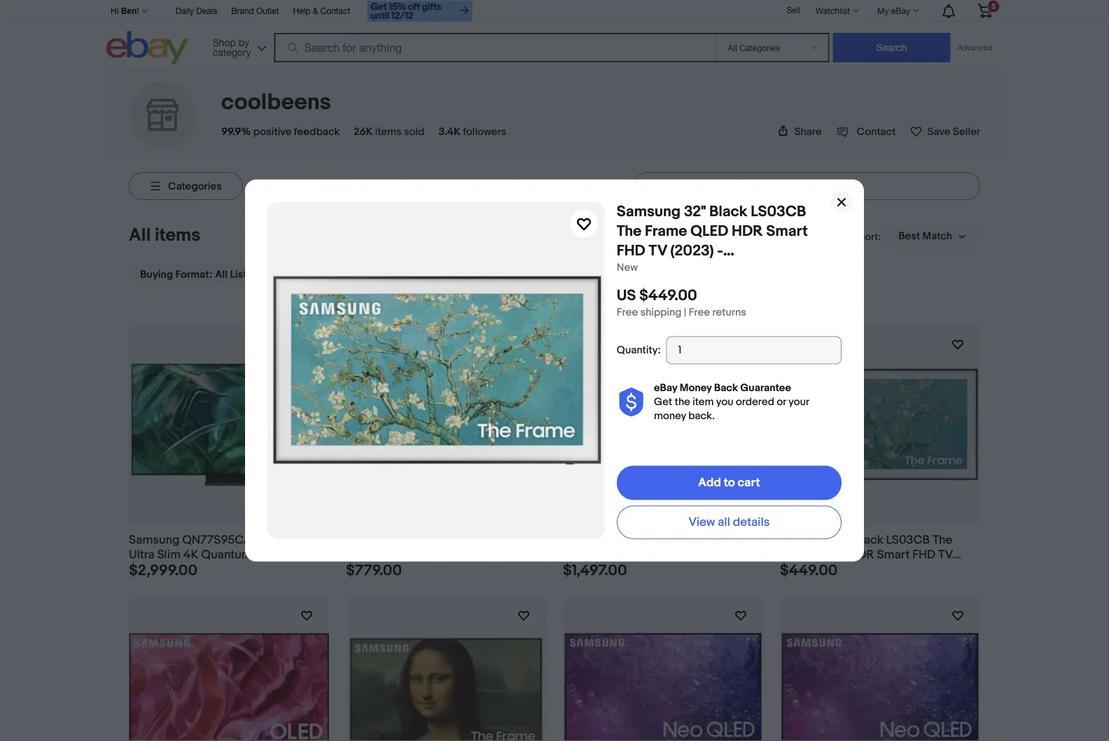 Task type: describe. For each thing, give the bounding box(es) containing it.
32" inside button
[[834, 533, 851, 548]]

qn77s95c
[[212, 562, 274, 577]]

99.9% positive feedback
[[221, 125, 340, 138]]

samsung for $2,999.00
[[129, 533, 180, 548]]

2023 for $1,497.00
[[616, 562, 644, 577]]

qled inside samsung qn43qn90ca 43" neo qled 4k smart tv with quantum hdr, dolby atmos,
[[346, 548, 376, 563]]

view all details
[[689, 515, 770, 530]]

smart inside samsung qn55s95cafxza 55" ultra slim 4k quantum hdr oled smart tv 2023 qn55s95c
[[563, 562, 596, 577]]

3.4k
[[439, 125, 461, 138]]

my ebay link
[[870, 2, 926, 19]]

hdr for $2,999.00
[[255, 548, 279, 563]]

4k for $779.00
[[379, 548, 394, 563]]

- inside samsung 32" black ls03cb the frame qled hdr smart fhd tv (2023) - qn32ls03cbfxz button
[[817, 562, 822, 577]]

your shopping cart contains 5 items image
[[977, 4, 993, 18]]

sort:
[[859, 231, 881, 243]]

shop
[[265, 179, 290, 192]]

55"
[[719, 533, 738, 548]]

followers
[[463, 125, 506, 138]]

ultra for $1,497.00
[[563, 548, 589, 563]]

tv inside samsung qn43qn90ca 43" neo qled 4k smart tv with quantum hdr, dolby atmos,
[[432, 548, 447, 563]]

items for 26k
[[375, 125, 402, 138]]

slim for $1,497.00
[[591, 548, 615, 563]]

money
[[680, 382, 712, 395]]

samsung qn77s95cafxza 77" ultra slim 4k quantum hdr oled smart tv 2023 qn77s95c button
[[129, 533, 329, 577]]

coolbeens image
[[129, 81, 196, 148]]

samsung inside dialog
[[617, 203, 681, 221]]

$779.00
[[346, 562, 402, 580]]

hdr for $449.00
[[850, 548, 875, 563]]

2 free from the left
[[689, 306, 710, 319]]

help
[[293, 6, 311, 16]]

returns
[[713, 306, 746, 319]]

&
[[313, 6, 318, 16]]

samsung 32" black ls03cb the frame qled hdr smart fhd tv (2023) - qn32ls03cbfxz button
[[780, 533, 981, 577]]

slim for $2,999.00
[[157, 548, 181, 563]]

tv for $1,497.00
[[598, 562, 613, 577]]

26k
[[354, 125, 373, 138]]

(2023) inside dialog
[[671, 242, 714, 260]]

view all details link
[[617, 506, 842, 540]]

$1,497.00
[[563, 562, 627, 580]]

samsung qn85qn90ca 85 inch neo qled 4k smart tv qn85qn90cafxza (2023) : quick view image
[[563, 596, 763, 742]]

ebay inside ebay money back guarantee get the item you ordered or your money back.
[[654, 382, 678, 395]]

4k for $1,497.00
[[618, 548, 633, 563]]

all
[[718, 515, 730, 530]]

samsung 32" black ls03cb the frame qled hdr smart fhd tv (2023) - qn32ls03cbfxz link
[[617, 203, 808, 280]]

black inside button
[[854, 533, 884, 548]]

add
[[698, 476, 721, 491]]

qn32ls03cbfxz inside button
[[824, 562, 922, 577]]

tab list containing shop
[[265, 173, 435, 199]]

all items
[[129, 225, 200, 247]]

outlet
[[256, 6, 279, 16]]

sell
[[787, 5, 801, 15]]

banner containing sell
[[106, 0, 1003, 68]]

with
[[450, 548, 472, 563]]

3.4k followers
[[439, 125, 506, 138]]

ebay inside "link"
[[891, 6, 910, 15]]

hdr,
[[346, 562, 374, 577]]

brand outlet link
[[231, 4, 279, 19]]

cart
[[738, 476, 760, 491]]

ls03cb inside button
[[886, 533, 930, 548]]

$2,999.00
[[129, 562, 198, 580]]

contact link
[[837, 125, 896, 138]]

99.9%
[[221, 125, 251, 138]]

positive
[[253, 125, 292, 138]]

samsung qn83s90caexza 83" 4k hdr oled smart tv with ai upscaling (2023) : quick view image
[[129, 596, 329, 742]]

smart inside dialog
[[767, 222, 808, 241]]

share
[[795, 125, 822, 138]]

frame inside button
[[780, 548, 814, 563]]

qn77s95cafxza
[[182, 533, 282, 548]]

the
[[675, 396, 690, 409]]

us $449.00 free shipping | free returns
[[617, 287, 746, 319]]

watchlist link
[[808, 2, 866, 19]]

back.
[[689, 410, 715, 423]]

add to cart button
[[617, 466, 842, 500]]

new
[[617, 262, 638, 274]]

about
[[312, 179, 342, 192]]

samsung qn77s95cafxza 77" ultra slim 4k quantum hdr oled smart tv 2023 qn77s95c
[[129, 533, 312, 577]]

77"
[[285, 533, 302, 548]]

samsung qn43qn90ca 43" neo qled 4k smart tv with quantum hdr, dolby atmos,
[[346, 533, 528, 577]]

samsung qn43qn90ca 43" neo qled 4k smart tv with quantum hdr, dolby atmos, : quick view image
[[346, 325, 546, 525]]

dolby
[[377, 562, 409, 577]]

samsung for $449.00
[[780, 533, 831, 548]]

|
[[684, 306, 687, 319]]

fhd inside samsung 32" black ls03cb the frame qled hdr smart fhd tv (2023) - qn32ls03cbfxz link
[[617, 242, 646, 260]]

qn32ls03cbfxz inside dialog
[[617, 262, 739, 280]]

quantum for $1,497.00
[[635, 548, 686, 563]]

32" inside dialog
[[684, 203, 706, 221]]

smart inside samsung qn43qn90ca 43" neo qled 4k smart tv with quantum hdr, dolby atmos,
[[397, 548, 430, 563]]

my ebay
[[878, 6, 910, 15]]

deals
[[196, 6, 217, 16]]

details
[[733, 515, 770, 530]]

the inside samsung 32" black ls03cb the frame qled hdr smart fhd tv (2023) - qn32ls03cbfxz button
[[933, 533, 953, 548]]

my
[[878, 6, 889, 15]]

frame inside dialog
[[645, 222, 687, 241]]

- inside samsung 32" black ls03cb the frame qled hdr smart fhd tv (2023) - qn32ls03cbfxz link
[[717, 242, 723, 260]]

sold
[[404, 125, 425, 138]]

all
[[129, 225, 151, 247]]

ebay money back guarantee get the item you ordered or your money back.
[[654, 382, 809, 423]]

1 horizontal spatial contact
[[857, 125, 896, 138]]

to
[[724, 476, 735, 491]]

tv for $449.00
[[938, 548, 953, 563]]

account navigation
[[106, 0, 1003, 23]]

guarantee
[[741, 382, 791, 395]]

brand
[[231, 6, 254, 16]]

26k items sold
[[354, 125, 425, 138]]

your
[[789, 396, 809, 409]]

hdr inside dialog
[[732, 222, 763, 241]]

share button
[[778, 125, 822, 138]]

black inside dialog
[[710, 203, 748, 221]]

ultra for $2,999.00
[[129, 548, 154, 563]]

watchlist
[[816, 6, 850, 15]]

qled inside dialog
[[691, 222, 729, 241]]

advanced
[[958, 43, 992, 52]]

neo
[[505, 533, 528, 548]]

oled for $2,999.00
[[282, 548, 312, 563]]



Task type: locate. For each thing, give the bounding box(es) containing it.
0 horizontal spatial free
[[617, 306, 638, 319]]

tv inside samsung 32" black ls03cb the frame qled hdr smart fhd tv (2023) - qn32ls03cbfxz link
[[649, 242, 667, 260]]

samsung inside samsung qn77s95cafxza 77" ultra slim 4k quantum hdr oled smart tv 2023 qn77s95c
[[129, 533, 180, 548]]

3 quantum from the left
[[635, 548, 686, 563]]

0 horizontal spatial qled
[[346, 548, 376, 563]]

money
[[654, 410, 686, 423]]

1 oled from the left
[[282, 548, 312, 563]]

2023 inside samsung qn77s95cafxza 77" ultra slim 4k quantum hdr oled smart tv 2023 qn77s95c
[[182, 562, 209, 577]]

1 horizontal spatial -
[[817, 562, 822, 577]]

(2023)
[[671, 242, 714, 260], [780, 562, 814, 577]]

feedback
[[294, 125, 340, 138]]

tv inside samsung 32" black ls03cb the frame qled hdr smart fhd tv (2023) - qn32ls03cbfxz button
[[938, 548, 953, 563]]

2 4k from the left
[[379, 548, 394, 563]]

1 horizontal spatial frame
[[780, 548, 814, 563]]

1 horizontal spatial 4k
[[379, 548, 394, 563]]

1 horizontal spatial the
[[933, 533, 953, 548]]

(2023) inside button
[[780, 562, 814, 577]]

oled right qn77s95c
[[282, 548, 312, 563]]

4k for $2,999.00
[[183, 548, 199, 563]]

1 vertical spatial black
[[854, 533, 884, 548]]

contact right &
[[320, 6, 350, 16]]

free right |
[[689, 306, 710, 319]]

quantum inside samsung qn77s95cafxza 77" ultra slim 4k quantum hdr oled smart tv 2023 qn77s95c
[[201, 548, 252, 563]]

0 horizontal spatial oled
[[282, 548, 312, 563]]

qn55s95cafxza
[[617, 533, 717, 548]]

0 horizontal spatial frame
[[645, 222, 687, 241]]

0 horizontal spatial $449.00
[[640, 287, 697, 305]]

0 vertical spatial items
[[375, 125, 402, 138]]

0 vertical spatial 32"
[[684, 203, 706, 221]]

get an extra 15% off image
[[367, 1, 472, 22]]

1 vertical spatial -
[[817, 562, 822, 577]]

1 vertical spatial $449.00
[[780, 562, 838, 580]]

2023 for $2,999.00
[[182, 562, 209, 577]]

items for all
[[155, 225, 200, 247]]

0 vertical spatial qn32ls03cbfxz
[[617, 262, 739, 280]]

atmos,
[[411, 562, 450, 577]]

2 horizontal spatial 4k
[[618, 548, 633, 563]]

0 horizontal spatial -
[[717, 242, 723, 260]]

items right the all
[[155, 225, 200, 247]]

shipping
[[641, 306, 682, 319]]

0 vertical spatial fhd
[[617, 242, 646, 260]]

0 horizontal spatial contact
[[320, 6, 350, 16]]

ebay right my
[[891, 6, 910, 15]]

or
[[777, 396, 786, 409]]

0 vertical spatial -
[[717, 242, 723, 260]]

samsung inside samsung qn55s95cafxza 55" ultra slim 4k quantum hdr oled smart tv 2023 qn55s95c
[[563, 533, 614, 548]]

oled for $1,497.00
[[716, 548, 747, 563]]

0 vertical spatial $449.00
[[640, 287, 697, 305]]

0 vertical spatial ls03cb
[[751, 203, 806, 221]]

0 horizontal spatial quantum
[[201, 548, 252, 563]]

0 vertical spatial the
[[617, 222, 642, 241]]

samsung qn55s95cafxza 55" ultra slim 4k quantum hdr oled smart tv 2023 qn55s95c
[[563, 533, 747, 577]]

1 horizontal spatial 32"
[[834, 533, 851, 548]]

samsung 32" black ls03cb the frame qled hdr smart fhd tv (2023) - qn32ls03cbfxz dialog
[[0, 0, 1109, 742]]

samsung qn55s95cafxza 55" ultra slim 4k quantum hdr oled smart tv 2023 qn55s95c : quick view image
[[563, 325, 763, 525]]

1 horizontal spatial black
[[854, 533, 884, 548]]

0 horizontal spatial slim
[[157, 548, 181, 563]]

1 horizontal spatial fhd
[[913, 548, 936, 563]]

oled inside samsung qn77s95cafxza 77" ultra slim 4k quantum hdr oled smart tv 2023 qn77s95c
[[282, 548, 312, 563]]

hdr inside button
[[850, 548, 875, 563]]

items right 26k
[[375, 125, 402, 138]]

help & contact link
[[293, 4, 350, 19]]

contact
[[320, 6, 350, 16], [857, 125, 896, 138]]

fhd inside samsung 32" black ls03cb the frame qled hdr smart fhd tv (2023) - qn32ls03cbfxz button
[[913, 548, 936, 563]]

0 horizontal spatial ebay
[[654, 382, 678, 395]]

quantum inside samsung qn55s95cafxza 55" ultra slim 4k quantum hdr oled smart tv 2023 qn55s95c
[[635, 548, 686, 563]]

us
[[617, 287, 636, 305]]

tab list
[[265, 173, 435, 199]]

1 horizontal spatial ultra
[[563, 548, 589, 563]]

samsung qn75qn90ca 4k smart neo qled tv (75") 2023 qn75qn90cafxza : quick view image
[[780, 596, 981, 742]]

ls03cb
[[751, 203, 806, 221], [886, 533, 930, 548]]

ls03cb inside dialog
[[751, 203, 806, 221]]

$449.00 inside 'us $449.00 free shipping | free returns'
[[640, 287, 697, 305]]

smart inside samsung qn77s95cafxza 77" ultra slim 4k quantum hdr oled smart tv 2023 qn77s95c
[[129, 562, 162, 577]]

Quantity: number field
[[667, 337, 842, 365]]

slim left "qn55s95cafxza"
[[591, 548, 615, 563]]

smart
[[767, 222, 808, 241], [397, 548, 430, 563], [877, 548, 910, 563], [129, 562, 162, 577], [563, 562, 596, 577]]

daily deals
[[176, 6, 217, 16]]

4k left qn77s95c
[[183, 548, 199, 563]]

4k inside samsung qn77s95cafxza 77" ultra slim 4k quantum hdr oled smart tv 2023 qn77s95c
[[183, 548, 199, 563]]

1 slim from the left
[[157, 548, 181, 563]]

daily
[[176, 6, 194, 16]]

qn32ls03cbfxz
[[617, 262, 739, 280], [824, 562, 922, 577]]

1 horizontal spatial $449.00
[[780, 562, 838, 580]]

43"
[[484, 533, 502, 548]]

4k inside samsung qn55s95cafxza 55" ultra slim 4k quantum hdr oled smart tv 2023 qn55s95c
[[618, 548, 633, 563]]

help & contact
[[293, 6, 350, 16]]

ebay up get
[[654, 382, 678, 395]]

qled inside button
[[817, 548, 847, 563]]

0 horizontal spatial ultra
[[129, 548, 154, 563]]

samsung the frame ls03b qn43ls03baf 43" 4k uhd qled smart tv - charcoal black : quick view image
[[346, 596, 546, 742]]

hdr
[[732, 222, 763, 241], [255, 548, 279, 563], [689, 548, 714, 563], [850, 548, 875, 563]]

0 vertical spatial frame
[[645, 222, 687, 241]]

samsung 32" black ls03cb the frame qled hdr smart fhd tv (2023) - qn32ls03cbfxz inside dialog
[[617, 203, 808, 280]]

0 vertical spatial ebay
[[891, 6, 910, 15]]

2 slim from the left
[[591, 548, 615, 563]]

1 vertical spatial (2023)
[[780, 562, 814, 577]]

advanced link
[[951, 34, 999, 62]]

slim left qn77s95cafxza
[[157, 548, 181, 563]]

oled inside samsung qn55s95cafxza 55" ultra slim 4k quantum hdr oled smart tv 2023 qn55s95c
[[716, 548, 747, 563]]

1 vertical spatial the
[[933, 533, 953, 548]]

2023 inside samsung qn55s95cafxza 55" ultra slim 4k quantum hdr oled smart tv 2023 qn55s95c
[[616, 562, 644, 577]]

the
[[617, 222, 642, 241], [933, 533, 953, 548]]

slim
[[157, 548, 181, 563], [591, 548, 615, 563]]

feedback
[[365, 179, 412, 192]]

1 horizontal spatial qled
[[691, 222, 729, 241]]

2 horizontal spatial qled
[[817, 548, 847, 563]]

2 quantum from the left
[[475, 548, 525, 563]]

4k left qn55s95c
[[618, 548, 633, 563]]

2 2023 from the left
[[616, 562, 644, 577]]

samsung inside samsung qn43qn90ca 43" neo qled 4k smart tv with quantum hdr, dolby atmos,
[[346, 533, 397, 548]]

coolbeens link
[[221, 89, 331, 116]]

0 horizontal spatial the
[[617, 222, 642, 241]]

you
[[716, 396, 734, 409]]

2023 down "qn55s95cafxza"
[[616, 562, 644, 577]]

samsung 32" black ls03cb the frame qled hdr smart fhd tv (2023) - qn32ls03cbfxz : quick view image
[[780, 325, 981, 525]]

0 vertical spatial contact
[[320, 6, 350, 16]]

1 horizontal spatial (2023)
[[780, 562, 814, 577]]

view
[[689, 515, 715, 530]]

ultra inside samsung qn77s95cafxza 77" ultra slim 4k quantum hdr oled smart tv 2023 qn77s95c
[[129, 548, 154, 563]]

1 horizontal spatial oled
[[716, 548, 747, 563]]

ordered
[[736, 396, 775, 409]]

1 vertical spatial contact
[[857, 125, 896, 138]]

1 vertical spatial ls03cb
[[886, 533, 930, 548]]

black
[[710, 203, 748, 221], [854, 533, 884, 548]]

samsung for $779.00
[[346, 533, 397, 548]]

1 vertical spatial 32"
[[834, 533, 851, 548]]

banner
[[106, 0, 1003, 68]]

1 horizontal spatial free
[[689, 306, 710, 319]]

0 vertical spatial (2023)
[[671, 242, 714, 260]]

1 vertical spatial frame
[[780, 548, 814, 563]]

hdr inside samsung qn77s95cafxza 77" ultra slim 4k quantum hdr oled smart tv 2023 qn77s95c
[[255, 548, 279, 563]]

1 horizontal spatial slim
[[591, 548, 615, 563]]

4k inside samsung qn43qn90ca 43" neo qled 4k smart tv with quantum hdr, dolby atmos,
[[379, 548, 394, 563]]

4k
[[183, 548, 199, 563], [379, 548, 394, 563], [618, 548, 633, 563]]

hdr inside samsung qn55s95cafxza 55" ultra slim 4k quantum hdr oled smart tv 2023 qn55s95c
[[689, 548, 714, 563]]

0 horizontal spatial fhd
[[617, 242, 646, 260]]

smart inside button
[[877, 548, 910, 563]]

get
[[654, 396, 673, 409]]

ultra inside samsung qn55s95cafxza 55" ultra slim 4k quantum hdr oled smart tv 2023 qn55s95c
[[563, 548, 589, 563]]

1 vertical spatial items
[[155, 225, 200, 247]]

1 horizontal spatial quantum
[[475, 548, 525, 563]]

samsung inside button
[[780, 533, 831, 548]]

3 4k from the left
[[618, 548, 633, 563]]

sell link
[[781, 5, 807, 15]]

0 horizontal spatial qn32ls03cbfxz
[[617, 262, 739, 280]]

1 vertical spatial fhd
[[913, 548, 936, 563]]

1 4k from the left
[[183, 548, 199, 563]]

2 oled from the left
[[716, 548, 747, 563]]

samsung for $1,497.00
[[563, 533, 614, 548]]

tv inside samsung qn55s95cafxza 55" ultra slim 4k quantum hdr oled smart tv 2023 qn55s95c
[[598, 562, 613, 577]]

0 vertical spatial black
[[710, 203, 748, 221]]

quantity:
[[617, 344, 661, 357]]

tv for $2,999.00
[[164, 562, 179, 577]]

0 horizontal spatial items
[[155, 225, 200, 247]]

0 horizontal spatial 2023
[[182, 562, 209, 577]]

32"
[[684, 203, 706, 221], [834, 533, 851, 548]]

fhd
[[617, 242, 646, 260], [913, 548, 936, 563]]

back
[[714, 382, 738, 395]]

oled down view all details link
[[716, 548, 747, 563]]

contact inside account navigation
[[320, 6, 350, 16]]

samsung qn77s95cafxza 77" ultra slim 4k quantum hdr oled smart tv 2023 qn77s95c : quick view image
[[129, 325, 329, 525]]

items
[[375, 125, 402, 138], [155, 225, 200, 247]]

0 horizontal spatial ls03cb
[[751, 203, 806, 221]]

1 horizontal spatial ebay
[[891, 6, 910, 15]]

qled
[[691, 222, 729, 241], [346, 548, 376, 563], [817, 548, 847, 563]]

2 ultra from the left
[[563, 548, 589, 563]]

0 horizontal spatial 4k
[[183, 548, 199, 563]]

contact right 'share' on the right of the page
[[857, 125, 896, 138]]

0 horizontal spatial 32"
[[684, 203, 706, 221]]

2023
[[182, 562, 209, 577], [616, 562, 644, 577]]

slim inside samsung qn77s95cafxza 77" ultra slim 4k quantum hdr oled smart tv 2023 qn77s95c
[[157, 548, 181, 563]]

quantum inside samsung qn43qn90ca 43" neo qled 4k smart tv with quantum hdr, dolby atmos,
[[475, 548, 525, 563]]

coolbeens
[[221, 89, 331, 116]]

slim inside samsung qn55s95cafxza 55" ultra slim 4k quantum hdr oled smart tv 2023 qn55s95c
[[591, 548, 615, 563]]

qn55s95c
[[646, 562, 709, 577]]

1 horizontal spatial qn32ls03cbfxz
[[824, 562, 922, 577]]

1 horizontal spatial items
[[375, 125, 402, 138]]

0 vertical spatial samsung 32" black ls03cb the frame qled hdr smart fhd tv (2023) - qn32ls03cbfxz
[[617, 203, 808, 280]]

0 horizontal spatial (2023)
[[671, 242, 714, 260]]

tv inside samsung qn77s95cafxza 77" ultra slim 4k quantum hdr oled smart tv 2023 qn77s95c
[[164, 562, 179, 577]]

1 vertical spatial ebay
[[654, 382, 678, 395]]

1 horizontal spatial ls03cb
[[886, 533, 930, 548]]

1 vertical spatial samsung 32" black ls03cb the frame qled hdr smart fhd tv (2023) - qn32ls03cbfxz
[[780, 533, 953, 577]]

frame
[[645, 222, 687, 241], [780, 548, 814, 563]]

samsung
[[617, 203, 681, 221], [129, 533, 180, 548], [346, 533, 397, 548], [563, 533, 614, 548], [780, 533, 831, 548]]

brand outlet
[[231, 6, 279, 16]]

1 vertical spatial qn32ls03cbfxz
[[824, 562, 922, 577]]

1 quantum from the left
[[201, 548, 252, 563]]

item
[[693, 396, 714, 409]]

1 horizontal spatial 2023
[[616, 562, 644, 577]]

-
[[717, 242, 723, 260], [817, 562, 822, 577]]

quantum for $2,999.00
[[201, 548, 252, 563]]

1 ultra from the left
[[129, 548, 154, 563]]

1 free from the left
[[617, 306, 638, 319]]

2 horizontal spatial quantum
[[635, 548, 686, 563]]

add to cart
[[698, 476, 760, 491]]

hdr for $1,497.00
[[689, 548, 714, 563]]

the inside samsung 32" black ls03cb the frame qled hdr smart fhd tv (2023) - qn32ls03cbfxz link
[[617, 222, 642, 241]]

free down us
[[617, 306, 638, 319]]

4k right hdr,
[[379, 548, 394, 563]]

qn43qn90ca
[[399, 533, 481, 548]]

2023 down qn77s95cafxza
[[182, 562, 209, 577]]

daily deals link
[[176, 4, 217, 19]]

1 2023 from the left
[[182, 562, 209, 577]]

samsung qn43qn90ca 43" neo qled 4k smart tv with quantum hdr, dolby atmos, button
[[346, 533, 546, 577]]

samsung qn55s95cafxza 55" ultra slim 4k quantum hdr oled smart tv 2023 qn55s95c button
[[563, 533, 763, 577]]

0 horizontal spatial black
[[710, 203, 748, 221]]

None submit
[[833, 33, 951, 62]]

ebay
[[891, 6, 910, 15], [654, 382, 678, 395]]

tv
[[649, 242, 667, 260], [432, 548, 447, 563], [938, 548, 953, 563], [164, 562, 179, 577], [598, 562, 613, 577]]



Task type: vqa. For each thing, say whether or not it's contained in the screenshot.
samsung 32" black ls03cb the frame qled hdr smart fhd tv (2023) - qn32ls03cbfxz link on the top of the page
yes



